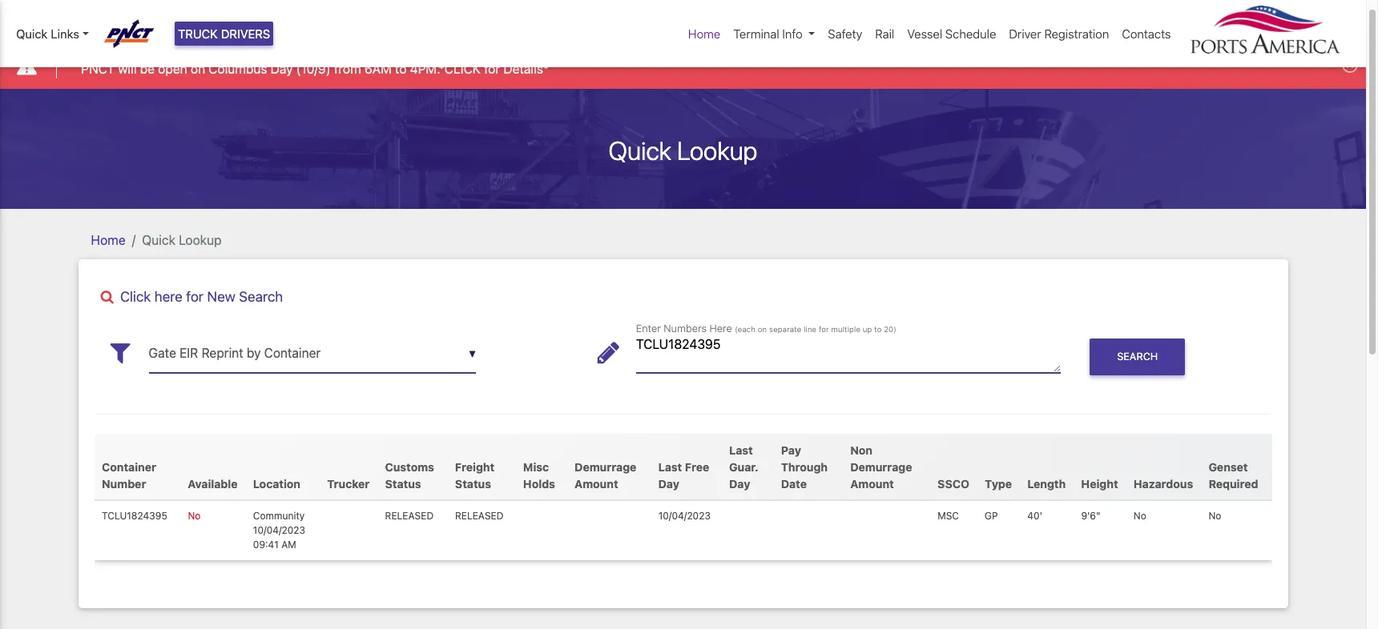 Task type: locate. For each thing, give the bounding box(es) containing it.
required
[[1209, 477, 1258, 491]]

2 no from the left
[[1134, 510, 1146, 522]]

0 horizontal spatial on
[[191, 61, 205, 76]]

pnct will be open on columbus day (10/9) from 6am to 4pm.*click for details* alert
[[0, 45, 1366, 89]]

1 horizontal spatial lookup
[[677, 135, 757, 166]]

2 horizontal spatial no
[[1209, 510, 1221, 522]]

2 demurrage from the left
[[850, 461, 912, 474]]

2 status from the left
[[455, 477, 491, 491]]

enter numbers here (each on separate line for multiple up to 20)
[[636, 322, 896, 334]]

1 vertical spatial home link
[[91, 233, 126, 247]]

trucker
[[327, 477, 370, 491]]

status for freight status
[[455, 477, 491, 491]]

1 horizontal spatial status
[[455, 477, 491, 491]]

no down required
[[1209, 510, 1221, 522]]

0 horizontal spatial lookup
[[179, 233, 222, 247]]

amount inside demurrage amount
[[575, 477, 618, 491]]

0 vertical spatial search
[[239, 288, 283, 305]]

last guar. day
[[729, 444, 759, 491]]

home link
[[682, 18, 727, 49], [91, 233, 126, 247]]

1 vertical spatial 10/04/2023
[[253, 525, 305, 537]]

last inside last guar. day
[[729, 444, 753, 457]]

quick lookup
[[609, 135, 757, 166], [142, 233, 222, 247]]

container number
[[102, 461, 156, 491]]

released
[[385, 510, 434, 522], [455, 510, 504, 522]]

1 horizontal spatial quick lookup
[[609, 135, 757, 166]]

search
[[239, 288, 283, 305], [1117, 351, 1158, 363]]

to right 'up'
[[874, 325, 882, 333]]

0 horizontal spatial search
[[239, 288, 283, 305]]

will
[[118, 61, 137, 76]]

day for last free day
[[658, 477, 679, 491]]

2 horizontal spatial day
[[729, 477, 750, 491]]

1 horizontal spatial released
[[455, 510, 504, 522]]

for
[[484, 61, 500, 76], [186, 288, 204, 305], [819, 325, 829, 333]]

status for customs status
[[385, 477, 421, 491]]

on for separate
[[758, 325, 767, 333]]

1 vertical spatial last
[[658, 461, 682, 474]]

truck
[[178, 26, 218, 41]]

last
[[729, 444, 753, 457], [658, 461, 682, 474]]

0 vertical spatial for
[[484, 61, 500, 76]]

status inside freight status
[[455, 477, 491, 491]]

vessel
[[907, 26, 942, 41]]

released down freight status
[[455, 510, 504, 522]]

0 horizontal spatial for
[[186, 288, 204, 305]]

day inside last free day
[[658, 477, 679, 491]]

2 amount from the left
[[850, 477, 894, 491]]

last left the free at the bottom of the page
[[658, 461, 682, 474]]

no down available
[[188, 510, 201, 522]]

10/04/2023
[[658, 510, 711, 522], [253, 525, 305, 537]]

0 horizontal spatial released
[[385, 510, 434, 522]]

1 vertical spatial for
[[186, 288, 204, 305]]

driver registration
[[1009, 26, 1109, 41]]

genset required
[[1209, 461, 1258, 491]]

status down freight
[[455, 477, 491, 491]]

day
[[271, 61, 293, 76], [658, 477, 679, 491], [729, 477, 750, 491]]

0 vertical spatial quick
[[16, 26, 48, 41]]

1 vertical spatial search
[[1117, 351, 1158, 363]]

10/04/2023 down community
[[253, 525, 305, 537]]

to
[[395, 61, 407, 76], [874, 325, 882, 333]]

0 horizontal spatial demurrage
[[575, 461, 636, 474]]

misc holds
[[523, 461, 555, 491]]

1 horizontal spatial no
[[1134, 510, 1146, 522]]

demurrage
[[575, 461, 636, 474], [850, 461, 912, 474]]

quick
[[16, 26, 48, 41], [609, 135, 671, 166], [142, 233, 175, 247]]

0 horizontal spatial home
[[91, 233, 126, 247]]

for right the line
[[819, 325, 829, 333]]

1 horizontal spatial demurrage
[[850, 461, 912, 474]]

on right open
[[191, 61, 205, 76]]

amount right holds
[[575, 477, 618, 491]]

day for last guar. day
[[729, 477, 750, 491]]

0 vertical spatial on
[[191, 61, 205, 76]]

to inside alert
[[395, 61, 407, 76]]

on inside alert
[[191, 61, 205, 76]]

1 amount from the left
[[575, 477, 618, 491]]

to inside enter numbers here (each on separate line for multiple up to 20)
[[874, 325, 882, 333]]

1 vertical spatial quick
[[609, 135, 671, 166]]

non
[[850, 444, 873, 457]]

status inside the customs status
[[385, 477, 421, 491]]

0 vertical spatial lookup
[[677, 135, 757, 166]]

home link up search image
[[91, 233, 126, 247]]

1 vertical spatial to
[[874, 325, 882, 333]]

home link left the 'terminal'
[[682, 18, 727, 49]]

released down the customs status
[[385, 510, 434, 522]]

hazardous
[[1134, 477, 1193, 491]]

0 horizontal spatial last
[[658, 461, 682, 474]]

day left (10/9)
[[271, 61, 293, 76]]

1 horizontal spatial on
[[758, 325, 767, 333]]

1 horizontal spatial search
[[1117, 351, 1158, 363]]

lookup
[[677, 135, 757, 166], [179, 233, 222, 247]]

0 horizontal spatial quick
[[16, 26, 48, 41]]

on for columbus
[[191, 61, 205, 76]]

for inside click here for new search link
[[186, 288, 204, 305]]

last inside last free day
[[658, 461, 682, 474]]

click here for new search
[[120, 288, 283, 305]]

0 horizontal spatial to
[[395, 61, 407, 76]]

on inside enter numbers here (each on separate line for multiple up to 20)
[[758, 325, 767, 333]]

amount down non
[[850, 477, 894, 491]]

truck drivers
[[178, 26, 270, 41]]

1 horizontal spatial last
[[729, 444, 753, 457]]

safety link
[[822, 18, 869, 49]]

0 horizontal spatial status
[[385, 477, 421, 491]]

links
[[51, 26, 79, 41]]

1 horizontal spatial for
[[484, 61, 500, 76]]

10/04/2023 down last free day
[[658, 510, 711, 522]]

demurrage down non
[[850, 461, 912, 474]]

1 horizontal spatial amount
[[850, 477, 894, 491]]

amount
[[575, 477, 618, 491], [850, 477, 894, 491]]

1 horizontal spatial home link
[[682, 18, 727, 49]]

no
[[188, 510, 201, 522], [1134, 510, 1146, 522], [1209, 510, 1221, 522]]

home up pnct will be open on columbus day (10/9) from 6am to 4pm.*click for details* alert
[[688, 26, 721, 41]]

day right demurrage amount
[[658, 477, 679, 491]]

1 horizontal spatial home
[[688, 26, 721, 41]]

length
[[1027, 477, 1066, 491]]

0 horizontal spatial home link
[[91, 233, 126, 247]]

for left details*
[[484, 61, 500, 76]]

2 horizontal spatial for
[[819, 325, 829, 333]]

to right 6am
[[395, 61, 407, 76]]

terminal info
[[733, 26, 803, 41]]

container
[[102, 461, 156, 474]]

for right here
[[186, 288, 204, 305]]

demurrage right misc holds
[[575, 461, 636, 474]]

09:41
[[253, 539, 279, 551]]

close image
[[1342, 57, 1358, 73]]

separate
[[769, 325, 801, 333]]

3 no from the left
[[1209, 510, 1221, 522]]

terminal
[[733, 26, 779, 41]]

0 vertical spatial 10/04/2023
[[658, 510, 711, 522]]

0 vertical spatial last
[[729, 444, 753, 457]]

0 vertical spatial to
[[395, 61, 407, 76]]

0 horizontal spatial day
[[271, 61, 293, 76]]

last up "guar."
[[729, 444, 753, 457]]

status down customs
[[385, 477, 421, 491]]

0 horizontal spatial amount
[[575, 477, 618, 491]]

amount inside non demurrage amount
[[850, 477, 894, 491]]

1 no from the left
[[188, 510, 201, 522]]

2 vertical spatial for
[[819, 325, 829, 333]]

pnct will be open on columbus day (10/9) from 6am to 4pm.*click for details* link
[[81, 59, 549, 78]]

on right (each
[[758, 325, 767, 333]]

0 horizontal spatial no
[[188, 510, 201, 522]]

community
[[253, 510, 305, 522]]

on
[[191, 61, 205, 76], [758, 325, 767, 333]]

number
[[102, 477, 146, 491]]

2 horizontal spatial quick
[[609, 135, 671, 166]]

1 status from the left
[[385, 477, 421, 491]]

home up search image
[[91, 233, 126, 247]]

status
[[385, 477, 421, 491], [455, 477, 491, 491]]

location
[[253, 477, 300, 491]]

open
[[158, 61, 187, 76]]

misc
[[523, 461, 549, 474]]

rail
[[875, 26, 894, 41]]

gp
[[985, 510, 998, 522]]

1 vertical spatial on
[[758, 325, 767, 333]]

pnct
[[81, 61, 115, 76]]

schedule
[[945, 26, 996, 41]]

day inside last guar. day
[[729, 477, 750, 491]]

1 horizontal spatial to
[[874, 325, 882, 333]]

be
[[140, 61, 155, 76]]

for inside pnct will be open on columbus day (10/9) from 6am to 4pm.*click for details* link
[[484, 61, 500, 76]]

None text field
[[149, 334, 476, 373]]

0 horizontal spatial 10/04/2023
[[253, 525, 305, 537]]

contacts link
[[1116, 18, 1177, 49]]

type
[[985, 477, 1012, 491]]

day down "guar."
[[729, 477, 750, 491]]

no down hazardous
[[1134, 510, 1146, 522]]

1 horizontal spatial quick
[[142, 233, 175, 247]]

0 horizontal spatial quick lookup
[[142, 233, 222, 247]]

pnct will be open on columbus day (10/9) from 6am to 4pm.*click for details*
[[81, 61, 549, 76]]

home
[[688, 26, 721, 41], [91, 233, 126, 247]]

rail link
[[869, 18, 901, 49]]

1 horizontal spatial day
[[658, 477, 679, 491]]

driver registration link
[[1003, 18, 1116, 49]]



Task type: vqa. For each thing, say whether or not it's contained in the screenshot.
multiple
yes



Task type: describe. For each thing, give the bounding box(es) containing it.
info
[[782, 26, 803, 41]]

click
[[120, 288, 151, 305]]

1 demurrage from the left
[[575, 461, 636, 474]]

search image
[[101, 291, 114, 305]]

free
[[685, 461, 709, 474]]

customs status
[[385, 461, 434, 491]]

2 released from the left
[[455, 510, 504, 522]]

enter
[[636, 322, 661, 334]]

6am
[[364, 61, 392, 76]]

last free day
[[658, 461, 709, 491]]

4pm.*click
[[410, 61, 481, 76]]

from
[[334, 61, 361, 76]]

to for 4pm.*click
[[395, 61, 407, 76]]

20)
[[884, 325, 896, 333]]

line
[[804, 325, 817, 333]]

pay through date
[[781, 444, 828, 491]]

through
[[781, 461, 828, 474]]

2 vertical spatial quick
[[142, 233, 175, 247]]

vessel schedule
[[907, 26, 996, 41]]

here
[[709, 322, 732, 334]]

details*
[[503, 61, 549, 76]]

search button
[[1090, 339, 1185, 376]]

genset
[[1209, 461, 1248, 474]]

for inside enter numbers here (each on separate line for multiple up to 20)
[[819, 325, 829, 333]]

0 vertical spatial home link
[[682, 18, 727, 49]]

0 vertical spatial home
[[688, 26, 721, 41]]

quick links
[[16, 26, 79, 41]]

1 vertical spatial home
[[91, 233, 126, 247]]

freight status
[[455, 461, 495, 491]]

non demurrage amount
[[850, 444, 912, 491]]

numbers
[[664, 322, 707, 334]]

here
[[154, 288, 183, 305]]

registration
[[1044, 26, 1109, 41]]

multiple
[[831, 325, 861, 333]]

TCLU1824395 text field
[[636, 334, 1061, 373]]

guar.
[[729, 461, 759, 474]]

tclu1824395
[[102, 510, 167, 522]]

height
[[1081, 477, 1118, 491]]

customs
[[385, 461, 434, 474]]

up
[[863, 325, 872, 333]]

click here for new search link
[[94, 288, 1272, 305]]

freight
[[455, 461, 495, 474]]

ssco
[[938, 477, 969, 491]]

available
[[188, 477, 238, 491]]

date
[[781, 477, 807, 491]]

columbus
[[209, 61, 267, 76]]

holds
[[523, 477, 555, 491]]

driver
[[1009, 26, 1041, 41]]

last for last free day
[[658, 461, 682, 474]]

▼
[[469, 348, 476, 360]]

drivers
[[221, 26, 270, 41]]

last for last guar. day
[[729, 444, 753, 457]]

terminal info link
[[727, 18, 822, 49]]

1 vertical spatial quick lookup
[[142, 233, 222, 247]]

vessel schedule link
[[901, 18, 1003, 49]]

msc
[[938, 510, 959, 522]]

contacts
[[1122, 26, 1171, 41]]

safety
[[828, 26, 862, 41]]

to for 20)
[[874, 325, 882, 333]]

new
[[207, 288, 235, 305]]

9'6"
[[1081, 510, 1101, 522]]

0 vertical spatial quick lookup
[[609, 135, 757, 166]]

truck drivers link
[[175, 22, 273, 46]]

(10/9)
[[296, 61, 331, 76]]

1 vertical spatial lookup
[[179, 233, 222, 247]]

1 horizontal spatial 10/04/2023
[[658, 510, 711, 522]]

day inside alert
[[271, 61, 293, 76]]

pay
[[781, 444, 801, 457]]

community 10/04/2023 09:41 am
[[253, 510, 305, 551]]

am
[[281, 539, 296, 551]]

40'
[[1027, 510, 1042, 522]]

(each
[[735, 325, 756, 333]]

search inside button
[[1117, 351, 1158, 363]]

1 released from the left
[[385, 510, 434, 522]]

demurrage amount
[[575, 461, 636, 491]]

quick links link
[[16, 25, 89, 43]]



